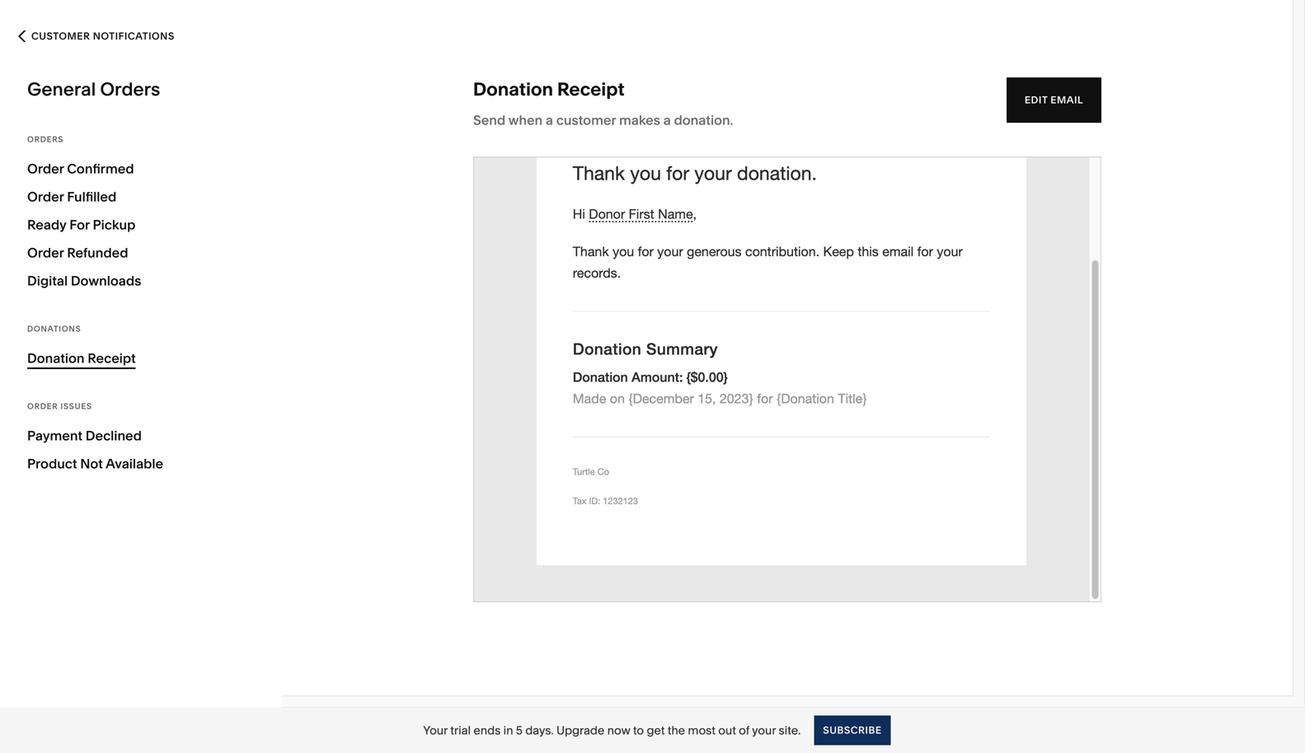 Task type: describe. For each thing, give the bounding box(es) containing it.
customer notifications
[[31, 30, 175, 42]]

donations
[[27, 324, 81, 334]]

digital
[[27, 273, 68, 289]]

declined
[[86, 428, 142, 444]]

the
[[668, 724, 685, 738]]

product
[[27, 456, 77, 472]]

order for order refunded
[[27, 245, 64, 261]]

site.
[[779, 724, 801, 738]]

product not available
[[27, 456, 163, 472]]

general orders
[[27, 78, 160, 100]]

issues
[[61, 402, 92, 411]]

digital downloads
[[27, 273, 141, 289]]

ready
[[27, 217, 66, 233]]

5
[[516, 724, 523, 738]]

of
[[739, 724, 750, 738]]

in
[[503, 724, 513, 738]]

order for order fulfilled
[[27, 189, 64, 205]]

general
[[27, 78, 96, 100]]

send
[[473, 112, 506, 128]]

payment declined
[[27, 428, 142, 444]]

downloads
[[71, 273, 141, 289]]

order confirmed
[[27, 161, 134, 177]]

most
[[688, 724, 716, 738]]

subscribe
[[823, 725, 882, 737]]

order for order issues
[[27, 402, 58, 411]]

order refunded
[[27, 245, 128, 261]]

order for order confirmed
[[27, 161, 64, 177]]

notifications
[[93, 30, 175, 42]]

donation receipt
[[27, 350, 136, 366]]

days.
[[525, 724, 554, 738]]

for
[[69, 217, 90, 233]]

your
[[752, 724, 776, 738]]

donation for donation receipt
[[27, 350, 85, 366]]



Task type: locate. For each thing, give the bounding box(es) containing it.
receipt inside donation receipt edit email send when a customer makes a donation.
[[557, 78, 625, 100]]

ready for pickup
[[27, 217, 136, 233]]

order up payment
[[27, 402, 58, 411]]

refunded
[[67, 245, 128, 261]]

orders up order confirmed
[[27, 134, 64, 144]]

order fulfilled
[[27, 189, 116, 205]]

donation down donations
[[27, 350, 85, 366]]

0 horizontal spatial a
[[546, 112, 553, 128]]

order fulfilled link
[[27, 183, 255, 211], [27, 183, 255, 211]]

1 vertical spatial receipt
[[88, 350, 136, 366]]

a right when
[[546, 112, 553, 128]]

product not available link
[[27, 450, 255, 478], [27, 450, 255, 478]]

1 a from the left
[[546, 112, 553, 128]]

a right "makes"
[[663, 112, 671, 128]]

ready for pickup link
[[27, 211, 255, 239], [27, 211, 255, 239]]

2 a from the left
[[663, 112, 671, 128]]

payment
[[27, 428, 82, 444]]

0 horizontal spatial orders
[[27, 134, 64, 144]]

confirmed
[[67, 161, 134, 177]]

receipt for donation receipt
[[88, 350, 136, 366]]

0 vertical spatial orders
[[100, 78, 160, 100]]

customer notifications button
[[0, 18, 193, 54]]

2 order from the top
[[27, 189, 64, 205]]

now
[[607, 724, 630, 738]]

ends
[[474, 724, 501, 738]]

fulfilled
[[67, 189, 116, 205]]

makes
[[619, 112, 660, 128]]

receipt
[[557, 78, 625, 100], [88, 350, 136, 366]]

1 horizontal spatial orders
[[100, 78, 160, 100]]

order up order fulfilled
[[27, 161, 64, 177]]

when
[[508, 112, 543, 128]]

donation receipt edit email send when a customer makes a donation.
[[473, 78, 1084, 128]]

donation inside donation receipt edit email send when a customer makes a donation.
[[473, 78, 553, 100]]

4 order from the top
[[27, 402, 58, 411]]

0 horizontal spatial donation
[[27, 350, 85, 366]]

edit
[[1025, 94, 1048, 106]]

receipt up issues
[[88, 350, 136, 366]]

out
[[718, 724, 736, 738]]

pickup
[[93, 217, 136, 233]]

order confirmed link
[[27, 155, 255, 183], [27, 155, 255, 183]]

to
[[633, 724, 644, 738]]

customer
[[31, 30, 90, 42]]

digital downloads link
[[27, 267, 255, 295], [27, 267, 255, 295]]

subscribe button
[[814, 716, 891, 746]]

edit email button
[[1007, 78, 1102, 123]]

donation
[[473, 78, 553, 100], [27, 350, 85, 366]]

upgrade
[[557, 724, 605, 738]]

0 horizontal spatial receipt
[[88, 350, 136, 366]]

order refunded link
[[27, 239, 255, 267], [27, 239, 255, 267]]

1 horizontal spatial donation
[[473, 78, 553, 100]]

receipt for donation receipt edit email send when a customer makes a donation.
[[557, 78, 625, 100]]

customer
[[556, 112, 616, 128]]

order
[[27, 161, 64, 177], [27, 189, 64, 205], [27, 245, 64, 261], [27, 402, 58, 411]]

available
[[106, 456, 163, 472]]

1 horizontal spatial a
[[663, 112, 671, 128]]

trial
[[450, 724, 471, 738]]

order issues
[[27, 402, 92, 411]]

your
[[423, 724, 448, 738]]

receipt up customer
[[557, 78, 625, 100]]

orders down notifications
[[100, 78, 160, 100]]

orders
[[100, 78, 160, 100], [27, 134, 64, 144]]

a
[[546, 112, 553, 128], [663, 112, 671, 128]]

email
[[1051, 94, 1084, 106]]

0 vertical spatial receipt
[[557, 78, 625, 100]]

payment declined link
[[27, 422, 255, 450], [27, 422, 255, 450]]

order up ready on the top of page
[[27, 189, 64, 205]]

donation receipt link
[[27, 345, 255, 373], [27, 345, 255, 373]]

3 order from the top
[[27, 245, 64, 261]]

1 horizontal spatial receipt
[[557, 78, 625, 100]]

1 vertical spatial donation
[[27, 350, 85, 366]]

donation.
[[674, 112, 733, 128]]

0 vertical spatial donation
[[473, 78, 553, 100]]

order down ready on the top of page
[[27, 245, 64, 261]]

your trial ends in 5 days. upgrade now to get the most out of your site.
[[423, 724, 801, 738]]

get
[[647, 724, 665, 738]]

1 vertical spatial orders
[[27, 134, 64, 144]]

donation up when
[[473, 78, 553, 100]]

not
[[80, 456, 103, 472]]

donation for donation receipt edit email send when a customer makes a donation.
[[473, 78, 553, 100]]

1 order from the top
[[27, 161, 64, 177]]



Task type: vqa. For each thing, say whether or not it's contained in the screenshot.
"Product Not Available" link
yes



